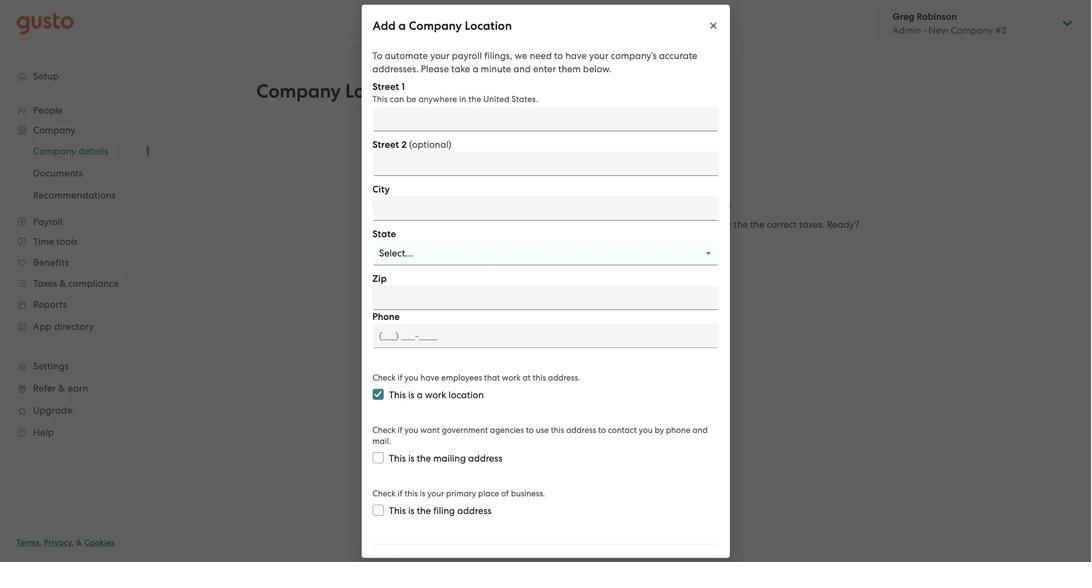 Task type: describe. For each thing, give the bounding box(es) containing it.
below.
[[584, 63, 612, 74]]

address.
[[549, 372, 581, 382]]

this for this is a work location
[[389, 389, 406, 400]]

1
[[402, 81, 405, 92]]

privacy link
[[44, 538, 72, 548]]

0 vertical spatial work
[[502, 372, 521, 382]]

you for the
[[405, 425, 419, 435]]

mail.
[[373, 436, 391, 446]]

addresses
[[657, 193, 732, 213]]

properly
[[593, 219, 630, 230]]

this for this is the mailing address
[[389, 452, 406, 464]]

ready?
[[828, 219, 860, 230]]

this is the mailing address
[[389, 452, 503, 464]]

company's
[[611, 50, 657, 61]]

minute
[[481, 63, 512, 74]]

2
[[402, 139, 407, 150]]

street 2 (optional)
[[373, 139, 452, 150]]

0 vertical spatial a
[[399, 18, 406, 33]]

check for this is the mailing address
[[373, 425, 396, 435]]

and inside the tell us where your company is located so we can properly file your forms and pay the the correct taxes. ready? let's start.
[[696, 219, 713, 230]]

your right file
[[647, 219, 667, 230]]

your right where
[[439, 219, 458, 230]]

this for location
[[533, 372, 546, 382]]

0 horizontal spatial to
[[526, 425, 534, 435]]

location
[[449, 389, 484, 400]]

can inside street 1 this can be anywhere in the united states.
[[390, 94, 404, 104]]

payroll
[[452, 50, 482, 61]]

cookies button
[[84, 536, 115, 550]]

taxes.
[[800, 219, 825, 230]]

2 horizontal spatial to
[[599, 425, 606, 435]]

1 vertical spatial work
[[425, 389, 447, 400]]

pay
[[715, 219, 732, 230]]

place
[[479, 488, 500, 498]]

need
[[530, 50, 552, 61]]

you left by
[[639, 425, 653, 435]]

by
[[655, 425, 665, 435]]

at
[[523, 372, 531, 382]]

check for this is the filing address
[[373, 488, 396, 498]]

in
[[460, 94, 467, 104]]

1 horizontal spatial a
[[417, 389, 423, 400]]

check if you have employees that work at this address.
[[373, 372, 581, 382]]

&
[[76, 538, 82, 548]]

2 , from the left
[[72, 538, 74, 548]]

City field
[[373, 196, 719, 220]]

street for 2
[[373, 139, 399, 150]]

street 1 this can be anywhere in the united states.
[[373, 81, 538, 104]]

filing
[[434, 505, 455, 516]]

filings,
[[485, 50, 513, 61]]

primary
[[447, 488, 477, 498]]

home image
[[17, 12, 74, 34]]

so
[[548, 219, 557, 230]]

city
[[373, 183, 390, 195]]

add a company location
[[373, 18, 512, 33]]

and inside check if you want government agencies to use this address to contact you by phone and mail.
[[693, 425, 708, 435]]

us
[[398, 219, 408, 230]]

is for this is a work location
[[409, 389, 415, 400]]

this is the filing address
[[389, 505, 492, 516]]

phone
[[667, 425, 691, 435]]

automate
[[385, 50, 428, 61]]

terms
[[17, 538, 40, 548]]

mailing
[[434, 452, 466, 464]]

terms link
[[17, 538, 40, 548]]

the inside street 1 this can be anywhere in the united states.
[[469, 94, 482, 104]]

tell
[[382, 219, 396, 230]]

check if you want government agencies to use this address to contact you by phone and mail.
[[373, 425, 708, 446]]

of
[[502, 488, 509, 498]]

is up this is the filing address on the bottom left of page
[[420, 488, 426, 498]]

address for this is the filing address
[[458, 505, 492, 516]]

contact
[[609, 425, 637, 435]]

united
[[484, 94, 510, 104]]

Zip field
[[373, 285, 719, 310]]

2 vertical spatial this
[[405, 488, 418, 498]]

company addresses image
[[600, 139, 641, 179]]

want
[[421, 425, 440, 435]]

let's
[[599, 232, 617, 243]]

this is a work location
[[389, 389, 484, 400]]

states.
[[512, 94, 538, 104]]

account menu element
[[879, 0, 1075, 47]]

state
[[373, 228, 397, 239]]

a inside to automate your payroll filings, we need to have your company's accurate addresses. please take a minute and enter them below.
[[473, 63, 479, 74]]

add company location dialog
[[362, 4, 730, 562]]

privacy
[[44, 538, 72, 548]]

tell us where your company is located so we can properly file your forms and pay the the correct taxes. ready? let's start.
[[382, 219, 860, 243]]

government
[[442, 425, 488, 435]]



Task type: locate. For each thing, give the bounding box(es) containing it.
to
[[373, 50, 383, 61]]

add up to
[[373, 18, 396, 33]]

2 vertical spatial if
[[398, 488, 403, 498]]

this inside check if you want government agencies to use this address to contact you by phone and mail.
[[551, 425, 565, 435]]

we right so
[[560, 219, 572, 230]]

address for this is the mailing address
[[469, 452, 503, 464]]

this right at in the bottom of the page
[[533, 372, 546, 382]]

1 vertical spatial and
[[696, 219, 713, 230]]

your up please
[[431, 50, 450, 61]]

if up this is the filing address on the bottom left of page
[[398, 488, 403, 498]]

This is a work location checkbox
[[373, 388, 384, 399]]

start.
[[620, 232, 642, 243]]

the left mailing
[[417, 452, 431, 464]]

file
[[632, 219, 645, 230]]

company
[[409, 18, 462, 33], [257, 80, 341, 103], [582, 193, 653, 213]]

anywhere
[[419, 94, 457, 104]]

and inside to automate your payroll filings, we need to have your company's accurate addresses. please take a minute and enter them below.
[[514, 63, 531, 74]]

have
[[566, 50, 587, 61], [421, 372, 440, 382]]

1 vertical spatial add
[[510, 193, 541, 213]]

1 vertical spatial can
[[575, 219, 591, 230]]

1 horizontal spatial have
[[566, 50, 587, 61]]

0 vertical spatial can
[[390, 94, 404, 104]]

address inside check if you want government agencies to use this address to contact you by phone and mail.
[[567, 425, 597, 435]]

company inside add company location dialog
[[409, 18, 462, 33]]

0 vertical spatial we
[[515, 50, 528, 61]]

this
[[533, 372, 546, 382], [551, 425, 565, 435], [405, 488, 418, 498]]

this for this is the filing address
[[389, 505, 406, 516]]

is right the this is the mailing address checkbox
[[409, 452, 415, 464]]

0 horizontal spatial work
[[425, 389, 447, 400]]

add for add a company location
[[373, 18, 396, 33]]

0 horizontal spatial a
[[399, 18, 406, 33]]

1 vertical spatial have
[[421, 372, 440, 382]]

have up them
[[566, 50, 587, 61]]

check
[[373, 372, 396, 382], [373, 425, 396, 435], [373, 488, 396, 498]]

if for this is the mailing address
[[398, 425, 403, 435]]

take
[[452, 63, 471, 74]]

you for a
[[405, 372, 419, 382]]

1 , from the left
[[40, 538, 42, 548]]

0 vertical spatial add
[[373, 18, 396, 33]]

business.
[[511, 488, 546, 498]]

locations
[[346, 80, 428, 103]]

1 vertical spatial company
[[257, 80, 341, 103]]

1 horizontal spatial ,
[[72, 538, 74, 548]]

(optional)
[[409, 139, 452, 150]]

0 vertical spatial have
[[566, 50, 587, 61]]

Street 1 field
[[373, 106, 719, 131]]

we inside the tell us where your company is located so we can properly file your forms and pay the the correct taxes. ready? let's start.
[[560, 219, 572, 230]]

have inside to automate your payroll filings, we need to have your company's accurate addresses. please take a minute and enter them below.
[[566, 50, 587, 61]]

is
[[504, 219, 510, 230], [409, 389, 415, 400], [409, 452, 415, 464], [420, 488, 426, 498], [409, 505, 415, 516]]

the right pay
[[734, 219, 749, 230]]

0 horizontal spatial this
[[405, 488, 418, 498]]

can
[[390, 94, 404, 104], [575, 219, 591, 230]]

and
[[514, 63, 531, 74], [696, 219, 713, 230], [693, 425, 708, 435]]

1 vertical spatial a
[[473, 63, 479, 74]]

is for this is the filing address
[[409, 505, 415, 516]]

0 vertical spatial check
[[373, 372, 396, 382]]

0 vertical spatial company
[[409, 18, 462, 33]]

0 horizontal spatial have
[[421, 372, 440, 382]]

0 horizontal spatial add
[[373, 18, 396, 33]]

this inside street 1 this can be anywhere in the united states.
[[373, 94, 388, 104]]

agencies
[[490, 425, 524, 435]]

2 horizontal spatial this
[[551, 425, 565, 435]]

to
[[555, 50, 564, 61], [526, 425, 534, 435], [599, 425, 606, 435]]

1 vertical spatial check
[[373, 425, 396, 435]]

we
[[515, 50, 528, 61], [560, 219, 572, 230]]

0 horizontal spatial can
[[390, 94, 404, 104]]

2 vertical spatial and
[[693, 425, 708, 435]]

the left filing
[[417, 505, 431, 516]]

employees
[[442, 372, 483, 382]]

2 vertical spatial check
[[373, 488, 396, 498]]

add
[[373, 18, 396, 33], [510, 193, 541, 213]]

1 vertical spatial if
[[398, 425, 403, 435]]

be
[[407, 94, 417, 104]]

can down 1
[[390, 94, 404, 104]]

check up this is the filing address checkbox
[[373, 488, 396, 498]]

and left enter
[[514, 63, 531, 74]]

3 if from the top
[[398, 488, 403, 498]]

1 vertical spatial this
[[551, 425, 565, 435]]

0 vertical spatial if
[[398, 372, 403, 382]]

2 check from the top
[[373, 425, 396, 435]]

to left contact
[[599, 425, 606, 435]]

we left need
[[515, 50, 528, 61]]

your up this is the filing address on the bottom left of page
[[428, 488, 445, 498]]

forms
[[669, 219, 693, 230]]

company locations
[[257, 80, 428, 103]]

1 if from the top
[[398, 372, 403, 382]]

the right in
[[469, 94, 482, 104]]

1 horizontal spatial to
[[555, 50, 564, 61]]

can left properly
[[575, 219, 591, 230]]

this
[[373, 94, 388, 104], [389, 389, 406, 400], [389, 452, 406, 464], [389, 505, 406, 516]]

0 vertical spatial and
[[514, 63, 531, 74]]

to automate your payroll filings, we need to have your company's accurate addresses. please take a minute and enter them below.
[[373, 50, 698, 74]]

a up automate
[[399, 18, 406, 33]]

1 vertical spatial street
[[373, 139, 399, 150]]

, left &
[[72, 538, 74, 548]]

street
[[373, 81, 399, 92], [373, 139, 399, 150]]

street inside street 1 this can be anywhere in the united states.
[[373, 81, 399, 92]]

2 street from the top
[[373, 139, 399, 150]]

your up the below.
[[590, 50, 609, 61]]

this right this is the filing address checkbox
[[389, 505, 406, 516]]

,
[[40, 538, 42, 548], [72, 538, 74, 548]]

1 horizontal spatial work
[[502, 372, 521, 382]]

and right phone
[[693, 425, 708, 435]]

this right this is a work location option at the left bottom of the page
[[389, 389, 406, 400]]

street for 1
[[373, 81, 399, 92]]

if for this is a work location
[[398, 372, 403, 382]]

This is the filing address checkbox
[[373, 504, 384, 515]]

address down government
[[469, 452, 503, 464]]

this left be
[[373, 94, 388, 104]]

you
[[405, 372, 419, 382], [405, 425, 419, 435], [639, 425, 653, 435]]

the
[[469, 94, 482, 104], [734, 219, 749, 230], [751, 219, 765, 230], [417, 452, 431, 464], [417, 505, 431, 516]]

you left want
[[405, 425, 419, 435]]

is inside the tell us where your company is located so we can properly file your forms and pay the the correct taxes. ready? let's start.
[[504, 219, 510, 230]]

is right this is a work location option at the left bottom of the page
[[409, 389, 415, 400]]

to inside to automate your payroll filings, we need to have your company's accurate addresses. please take a minute and enter them below.
[[555, 50, 564, 61]]

work left at in the bottom of the page
[[502, 372, 521, 382]]

your
[[431, 50, 450, 61], [590, 50, 609, 61], [439, 219, 458, 230], [647, 219, 667, 230], [428, 488, 445, 498]]

Street 2 field
[[373, 151, 719, 175]]

1 check from the top
[[373, 372, 396, 382]]

check up mail.
[[373, 425, 396, 435]]

location
[[465, 18, 512, 33]]

0 vertical spatial address
[[567, 425, 597, 435]]

0 horizontal spatial we
[[515, 50, 528, 61]]

zip
[[373, 273, 387, 284]]

a up want
[[417, 389, 423, 400]]

is left located
[[504, 219, 510, 230]]

work left "location"
[[425, 389, 447, 400]]

work
[[502, 372, 521, 382], [425, 389, 447, 400]]

phone
[[373, 311, 400, 322]]

check if this is your primary place of business.
[[373, 488, 546, 498]]

please
[[421, 63, 449, 74]]

0 vertical spatial street
[[373, 81, 399, 92]]

and left pay
[[696, 219, 713, 230]]

check inside check if you want government agencies to use this address to contact you by phone and mail.
[[373, 425, 396, 435]]

address
[[567, 425, 597, 435], [469, 452, 503, 464], [458, 505, 492, 516]]

street left 2
[[373, 139, 399, 150]]

2 if from the top
[[398, 425, 403, 435]]

the left correct
[[751, 219, 765, 230]]

them
[[559, 63, 581, 74]]

3 check from the top
[[373, 488, 396, 498]]

is for this is the mailing address
[[409, 452, 415, 464]]

This is the mailing address checkbox
[[373, 452, 384, 463]]

this up this is the filing address on the bottom left of page
[[405, 488, 418, 498]]

that
[[485, 372, 500, 382]]

Phone text field
[[373, 323, 719, 348]]

a
[[399, 18, 406, 33], [473, 63, 479, 74], [417, 389, 423, 400]]

add your company addresses
[[510, 193, 732, 213]]

address down primary at the left bottom of page
[[458, 505, 492, 516]]

your
[[544, 193, 578, 213]]

add for add your company addresses
[[510, 193, 541, 213]]

if
[[398, 372, 403, 382], [398, 425, 403, 435], [398, 488, 403, 498]]

terms , privacy , & cookies
[[17, 538, 115, 548]]

addresses.
[[373, 63, 419, 74]]

enter
[[534, 63, 556, 74]]

add inside add company location dialog
[[373, 18, 396, 33]]

use
[[536, 425, 549, 435]]

1 horizontal spatial can
[[575, 219, 591, 230]]

check for this is a work location
[[373, 372, 396, 382]]

accurate
[[660, 50, 698, 61]]

street left 1
[[373, 81, 399, 92]]

you up this is a work location
[[405, 372, 419, 382]]

1 vertical spatial we
[[560, 219, 572, 230]]

company
[[461, 219, 501, 230]]

0 horizontal spatial ,
[[40, 538, 42, 548]]

to left use
[[526, 425, 534, 435]]

2 vertical spatial address
[[458, 505, 492, 516]]

, left the 'privacy' "link"
[[40, 538, 42, 548]]

company for add a company location
[[409, 18, 462, 33]]

2 horizontal spatial a
[[473, 63, 479, 74]]

2 vertical spatial company
[[582, 193, 653, 213]]

check up this is a work location option at the left bottom of the page
[[373, 372, 396, 382]]

this for address
[[551, 425, 565, 435]]

2 vertical spatial a
[[417, 389, 423, 400]]

to up them
[[555, 50, 564, 61]]

is left filing
[[409, 505, 415, 516]]

have up this is a work location
[[421, 372, 440, 382]]

a right take
[[473, 63, 479, 74]]

1 horizontal spatial company
[[409, 18, 462, 33]]

2 horizontal spatial company
[[582, 193, 653, 213]]

if inside check if you want government agencies to use this address to contact you by phone and mail.
[[398, 425, 403, 435]]

1 street from the top
[[373, 81, 399, 92]]

company for add your company addresses
[[582, 193, 653, 213]]

cookies
[[84, 538, 115, 548]]

located
[[512, 219, 545, 230]]

address right use
[[567, 425, 597, 435]]

this right use
[[551, 425, 565, 435]]

if left want
[[398, 425, 403, 435]]

1 horizontal spatial we
[[560, 219, 572, 230]]

if for this is the filing address
[[398, 488, 403, 498]]

0 horizontal spatial company
[[257, 80, 341, 103]]

correct
[[767, 219, 798, 230]]

if up this is a work location
[[398, 372, 403, 382]]

1 vertical spatial address
[[469, 452, 503, 464]]

0 vertical spatial this
[[533, 372, 546, 382]]

add up located
[[510, 193, 541, 213]]

where
[[410, 219, 437, 230]]

we inside to automate your payroll filings, we need to have your company's accurate addresses. please take a minute and enter them below.
[[515, 50, 528, 61]]

this right the this is the mailing address checkbox
[[389, 452, 406, 464]]

1 horizontal spatial add
[[510, 193, 541, 213]]

can inside the tell us where your company is located so we can properly file your forms and pay the the correct taxes. ready? let's start.
[[575, 219, 591, 230]]

1 horizontal spatial this
[[533, 372, 546, 382]]



Task type: vqa. For each thing, say whether or not it's contained in the screenshot.
the rightmost add
yes



